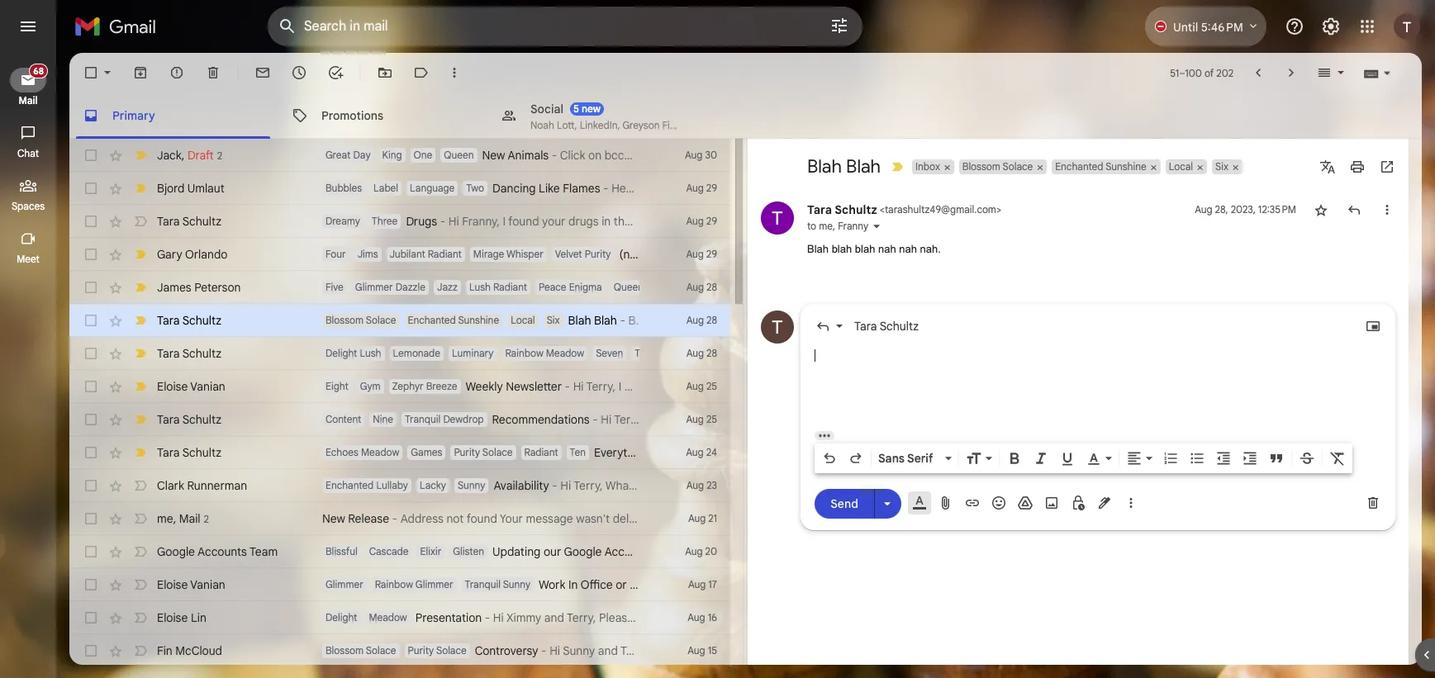Task type: describe. For each thing, give the bounding box(es) containing it.
insert link ‪(⌘k)‬ image
[[964, 495, 981, 512]]

row containing eloise lin
[[69, 602, 731, 635]]

202
[[1217, 67, 1234, 79]]

meadow for rainbow meadow
[[546, 347, 584, 359]]

toggle confidential mode image
[[1070, 495, 1087, 512]]

peterson
[[194, 280, 241, 295]]

aug for availability
[[687, 479, 704, 492]]

aug for presentation
[[688, 612, 705, 624]]

dreamy
[[326, 215, 360, 227]]

tara schultz for recommendations
[[157, 412, 222, 427]]

not important switch for tara
[[132, 213, 149, 230]]

office
[[581, 578, 613, 593]]

gary
[[157, 247, 182, 262]]

- right flames
[[603, 181, 609, 196]]

indent more ‪(⌘])‬ image
[[1242, 450, 1259, 467]]

controversy
[[475, 644, 538, 659]]

underline ‪(⌘u)‬ image
[[1059, 451, 1076, 468]]

new release -
[[322, 512, 401, 526]]

- up the everything
[[593, 412, 598, 427]]

policy
[[701, 545, 733, 559]]

5 row from the top
[[69, 304, 731, 337]]

release
[[348, 512, 389, 526]]

found
[[509, 214, 539, 229]]

0 horizontal spatial enchanted
[[326, 479, 374, 492]]

- right animals
[[552, 148, 557, 163]]

1 vertical spatial purity solace
[[408, 645, 467, 657]]

i
[[503, 214, 506, 229]]

italic ‪(⌘i)‬ image
[[1033, 450, 1050, 467]]

eloise vanian for weekly newsletter
[[157, 379, 225, 394]]

radiant for jubilant radiant
[[428, 248, 462, 260]]

important because you marked it as important. switch for dancing like flames
[[132, 180, 149, 197]]

2 google from the left
[[564, 545, 602, 559]]

presentation -
[[415, 611, 493, 626]]

tara for seventh row from the bottom of the blah blah main content
[[157, 445, 180, 460]]

row containing fin mccloud
[[69, 635, 731, 668]]

1 horizontal spatial enchanted
[[408, 314, 456, 326]]

new for new animals -
[[482, 148, 505, 163]]

aug for -
[[688, 512, 706, 525]]

important because you marked it as important. switch for (no subject)
[[132, 246, 149, 263]]

social, 5 new messages, tab
[[488, 93, 696, 139]]

eloise vanian for work in office or home?
[[157, 578, 225, 593]]

drugs
[[406, 214, 437, 229]]

aug 24
[[686, 446, 717, 459]]

worked
[[653, 445, 692, 460]]

peace
[[539, 281, 567, 293]]

aug for controversy
[[688, 645, 705, 657]]

rainbow glimmer
[[375, 578, 453, 591]]

68
[[33, 65, 44, 77]]

tranquil dewdrop
[[405, 413, 484, 426]]

aug 25 for recommendations -
[[686, 413, 717, 426]]

30
[[705, 149, 717, 161]]

aug for recommendations
[[686, 413, 704, 426]]

- right release in the bottom of the page
[[392, 512, 398, 526]]

sans serif option
[[875, 450, 942, 467]]

games
[[411, 446, 442, 459]]

21
[[708, 512, 717, 525]]

me inside row
[[157, 511, 173, 526]]

content
[[326, 413, 361, 426]]

- right newsletter
[[565, 379, 570, 394]]

7 row from the top
[[69, 403, 731, 436]]

0 vertical spatial purity
[[585, 248, 611, 260]]

lush inside 'tara schultz' row
[[360, 347, 381, 359]]

2 blah from the left
[[855, 243, 875, 255]]

aug for drugs
[[686, 215, 704, 227]]

29 for drugs - hi franny, i found your drugs in the dresser?
[[706, 215, 717, 227]]

solace down "presentation"
[[436, 645, 467, 657]]

solace down glimmer dazzle at the top of page
[[366, 314, 396, 326]]

controversy -
[[475, 644, 550, 659]]

aug 28, 2023, 12:35 pm
[[1195, 203, 1297, 216]]

add to tasks image
[[327, 64, 344, 81]]

28 for seven
[[707, 347, 717, 359]]

to
[[807, 220, 817, 232]]

>
[[997, 203, 1002, 216]]

blah up seven
[[594, 313, 617, 328]]

jazz
[[437, 281, 458, 293]]

orlando
[[185, 247, 228, 262]]

support image
[[1285, 17, 1305, 36]]

send button
[[815, 489, 874, 519]]

home?
[[630, 578, 667, 593]]

6 row from the top
[[69, 370, 731, 403]]

sunshine inside row
[[458, 314, 499, 326]]

show trimmed content image
[[815, 431, 835, 440]]

insert files using drive image
[[1017, 495, 1034, 512]]

updating our google account inactivity policy
[[493, 545, 733, 559]]

everything worked out!
[[594, 445, 715, 460]]

the
[[614, 214, 631, 229]]

aug for everything worked out!
[[686, 446, 704, 459]]

lacky
[[420, 479, 446, 492]]

insert photo image
[[1044, 495, 1060, 512]]

1 vertical spatial purity
[[454, 446, 480, 459]]

aug 30
[[685, 149, 717, 161]]

new animals -
[[482, 148, 560, 163]]

redo ‪(⌘y)‬ image
[[848, 450, 864, 467]]

search in mail image
[[273, 12, 302, 41]]

tara schultz row
[[69, 337, 731, 370]]

inbox button
[[912, 159, 942, 174]]

aug 28 inside row
[[686, 314, 717, 326]]

glisten
[[453, 545, 484, 558]]

0 horizontal spatial purity
[[408, 645, 434, 657]]

clark
[[157, 478, 184, 493]]

echoes
[[326, 446, 359, 459]]

type of response image
[[815, 318, 831, 335]]

draft
[[188, 148, 214, 162]]

1 horizontal spatial me
[[819, 220, 833, 232]]

zephyr
[[392, 380, 424, 393]]

promotions tab
[[278, 93, 487, 139]]

eloise for presentation
[[157, 611, 188, 626]]

eloise for weekly
[[157, 379, 188, 394]]

important because you marked it as important. switch inside james peterson row
[[132, 279, 149, 296]]

rainbow meadow
[[505, 347, 584, 359]]

local button
[[1166, 159, 1195, 174]]

james
[[157, 280, 191, 295]]

schultz for 3rd row
[[182, 214, 222, 229]]

aug 29 for drugs - hi franny, i found your drugs in the dresser?
[[686, 215, 717, 227]]

tranquil for recommendations
[[405, 413, 441, 426]]

2 for mail
[[204, 513, 209, 525]]

(no
[[619, 247, 637, 262]]

delete image
[[205, 64, 221, 81]]

important because you marked it as important. switch for new animals
[[132, 147, 149, 164]]

runnerman
[[187, 478, 247, 493]]

chat heading
[[0, 147, 56, 160]]

blossom solace inside button
[[963, 160, 1033, 173]]

mirage whisper
[[473, 248, 544, 260]]

(no subject)
[[619, 247, 683, 262]]

work
[[539, 578, 566, 593]]

numbered list ‪(⌘⇧7)‬ image
[[1163, 450, 1179, 467]]

google accounts team
[[157, 545, 278, 559]]

- up seven
[[620, 313, 626, 328]]

discard draft ‪(⌘⇧d)‬ image
[[1365, 495, 1382, 512]]

dancing like flames -
[[493, 181, 612, 196]]

blossom inside button
[[963, 160, 1001, 173]]

serif
[[907, 451, 933, 466]]

2023,
[[1231, 203, 1256, 216]]

report spam image
[[169, 64, 185, 81]]

mail inside heading
[[19, 94, 38, 107]]

aug 23
[[687, 479, 717, 492]]

whisper
[[506, 248, 544, 260]]

older image
[[1283, 64, 1300, 81]]

solace up 'availability'
[[482, 446, 513, 459]]

aug 28 for seven
[[686, 347, 717, 359]]

dancing
[[493, 181, 536, 196]]

echoes meadow
[[326, 446, 399, 459]]

of
[[1205, 67, 1214, 79]]

rainbow for rainbow meadow
[[505, 347, 544, 359]]

dresser?
[[634, 214, 680, 229]]

settings image
[[1321, 17, 1341, 36]]

mccloud
[[175, 644, 222, 659]]

12 row from the top
[[69, 569, 731, 602]]

in
[[569, 578, 578, 593]]

more options image
[[1126, 495, 1136, 512]]

2 nah from the left
[[899, 243, 917, 255]]

aug 28 for peace enigma
[[686, 281, 717, 293]]

delight for delight lush
[[326, 347, 357, 359]]

gym
[[360, 380, 381, 393]]

bulleted list ‪(⌘⇧8)‬ image
[[1189, 450, 1206, 467]]

23
[[707, 479, 717, 492]]

solace down "rainbow glimmer" at the bottom
[[366, 645, 396, 657]]

inbox
[[916, 160, 940, 173]]

0 vertical spatial purity solace
[[454, 446, 513, 459]]

tara for 7th row from the top of the blah blah main content
[[157, 412, 180, 427]]

blossom for blah blah -
[[326, 314, 364, 326]]

schultz for 5th row from the top of the blah blah main content
[[182, 313, 222, 328]]

new for new release -
[[322, 512, 345, 526]]

blossom solace for blah blah -
[[326, 314, 396, 326]]

glimmer for glimmer
[[326, 578, 363, 591]]

blah blah blah nah nah nah.
[[807, 243, 941, 255]]

tara for 5th row from the top of the blah blah main content
[[157, 313, 180, 328]]

new
[[582, 102, 601, 114]]

25 for weekly newsletter -
[[707, 380, 717, 393]]

15
[[708, 645, 717, 657]]

important because you marked it as important. switch for blah blah
[[132, 312, 149, 329]]

aug 29 for dancing like flames -
[[686, 182, 717, 194]]

tara schultz inside row
[[157, 346, 222, 361]]

aug for weekly newsletter
[[686, 380, 704, 393]]

undo ‪(⌘z)‬ image
[[821, 450, 838, 467]]

enigma
[[569, 281, 602, 293]]

weekly
[[466, 379, 503, 394]]

tara for 'tara schultz' row
[[157, 346, 180, 361]]

51 100 of 202
[[1170, 67, 1234, 79]]

select input tool image
[[1383, 67, 1392, 79]]

lemonade
[[393, 347, 440, 359]]

lullaby
[[376, 479, 408, 492]]

aug 16
[[688, 612, 717, 624]]

, for -
[[173, 511, 176, 526]]

accounts
[[198, 545, 247, 559]]

inactivity
[[651, 545, 698, 559]]

aug for new animals
[[685, 149, 703, 161]]



Task type: vqa. For each thing, say whether or not it's contained in the screenshot.
an to the left
no



Task type: locate. For each thing, give the bounding box(es) containing it.
1 vertical spatial sunny
[[503, 578, 531, 591]]

row down zephyr
[[69, 403, 731, 436]]

1 horizontal spatial queen
[[614, 281, 644, 293]]

0 horizontal spatial google
[[157, 545, 195, 559]]

2 row from the top
[[69, 172, 731, 205]]

gmail image
[[74, 10, 164, 43]]

google
[[157, 545, 195, 559], [564, 545, 602, 559]]

aug for blah blah
[[686, 314, 704, 326]]

10 row from the top
[[69, 502, 731, 536]]

glimmer for glimmer dazzle
[[355, 281, 393, 293]]

0 vertical spatial 2
[[217, 149, 222, 162]]

0 vertical spatial enchanted sunshine
[[1055, 160, 1147, 173]]

, down clark
[[173, 511, 176, 526]]

five
[[326, 281, 344, 293]]

six button
[[1212, 159, 1230, 174]]

1 vertical spatial six
[[547, 314, 560, 326]]

3 29 from the top
[[706, 248, 717, 260]]

delight lush
[[326, 347, 381, 359]]

2 horizontal spatial purity
[[585, 248, 611, 260]]

fin mccloud
[[157, 644, 222, 659]]

vanian for weekly newsletter
[[190, 379, 225, 394]]

glimmer down jims
[[355, 281, 393, 293]]

28 for peace enigma
[[707, 281, 717, 293]]

row up jubilant on the left top of the page
[[69, 205, 731, 238]]

delight inside row
[[326, 612, 357, 624]]

blossom solace
[[963, 160, 1033, 173], [326, 314, 396, 326], [326, 645, 396, 657]]

16
[[708, 612, 717, 624]]

29 right dresser?
[[706, 215, 717, 227]]

1 vertical spatial 29
[[706, 215, 717, 227]]

aug inside james peterson row
[[686, 281, 704, 293]]

enchanted lullaby
[[326, 479, 408, 492]]

delight down "blissful"
[[326, 612, 357, 624]]

me
[[819, 220, 833, 232], [157, 511, 173, 526]]

29 right subject)
[[706, 248, 717, 260]]

gary orlando
[[157, 247, 228, 262]]

aug inside cell
[[1195, 203, 1213, 216]]

row containing clark runnerman
[[69, 469, 731, 502]]

1 vertical spatial vanian
[[190, 578, 225, 593]]

spaces
[[11, 200, 45, 212]]

animals
[[508, 148, 549, 163]]

1 horizontal spatial google
[[564, 545, 602, 559]]

row up 'label'
[[69, 139, 731, 172]]

1 vertical spatial new
[[322, 512, 345, 526]]

queen down (no
[[614, 281, 644, 293]]

8 row from the top
[[69, 436, 731, 469]]

28 inside row
[[707, 314, 717, 326]]

glimmer down 'elixir'
[[416, 578, 453, 591]]

glimmer dazzle
[[355, 281, 426, 293]]

3 row from the top
[[69, 205, 731, 238]]

nah.
[[920, 243, 941, 255]]

aug 29 right subject)
[[686, 248, 717, 260]]

rainbow up 'weekly newsletter -'
[[505, 347, 544, 359]]

subject)
[[640, 247, 683, 262]]

meadow down "rainbow glimmer" at the bottom
[[369, 612, 407, 624]]

1 aug 29 from the top
[[686, 182, 717, 194]]

4 row from the top
[[69, 238, 731, 271]]

3 important because you marked it as important. switch from the top
[[132, 246, 149, 263]]

29 for dancing like flames -
[[706, 182, 717, 194]]

0 horizontal spatial tranquil
[[405, 413, 441, 426]]

bjord
[[157, 181, 185, 196]]

tara for 3rd row
[[157, 214, 180, 229]]

enchanted sunshine left local button
[[1055, 160, 1147, 173]]

29 down 30
[[706, 182, 717, 194]]

row down cascade
[[69, 569, 731, 602]]

2 eloise vanian from the top
[[157, 578, 225, 593]]

2 vertical spatial 28
[[707, 347, 717, 359]]

- right controversy
[[541, 644, 547, 659]]

peace enigma
[[539, 281, 602, 293]]

0 vertical spatial me
[[819, 220, 833, 232]]

availability -
[[494, 478, 561, 493]]

eight
[[326, 380, 349, 393]]

purity solace down "presentation"
[[408, 645, 467, 657]]

row down lullaby
[[69, 502, 731, 536]]

great day
[[326, 149, 371, 161]]

local inside row
[[511, 314, 535, 326]]

0 horizontal spatial sunny
[[458, 479, 485, 492]]

0 vertical spatial eloise vanian
[[157, 379, 225, 394]]

vanian for work in office or home?
[[190, 578, 225, 593]]

row down the king
[[69, 172, 731, 205]]

1 google from the left
[[157, 545, 195, 559]]

2 vertical spatial radiant
[[524, 446, 558, 459]]

1 horizontal spatial nah
[[899, 243, 917, 255]]

enchanted sunshine button
[[1052, 159, 1148, 174]]

0 vertical spatial blossom solace
[[963, 160, 1033, 173]]

0 horizontal spatial blah
[[832, 243, 852, 255]]

blah for blah blah
[[807, 155, 842, 178]]

google right our
[[564, 545, 602, 559]]

lush inside james peterson row
[[469, 281, 491, 293]]

rainbow down cascade
[[375, 578, 413, 591]]

28 inside 'tara schultz' row
[[707, 347, 717, 359]]

1 aug 28 from the top
[[686, 281, 717, 293]]

11 row from the top
[[69, 536, 733, 569]]

delight up 'eight'
[[326, 347, 357, 359]]

0 vertical spatial meadow
[[546, 347, 584, 359]]

queen
[[444, 149, 474, 161], [614, 281, 644, 293]]

1 vertical spatial queen
[[614, 281, 644, 293]]

9 row from the top
[[69, 469, 731, 502]]

important because you marked it as important. switch inside 'tara schultz' row
[[132, 345, 149, 362]]

2 29 from the top
[[706, 215, 717, 227]]

1 vertical spatial 28
[[707, 314, 717, 326]]

lush right the jazz
[[469, 281, 491, 293]]

spaces heading
[[0, 200, 56, 213]]

enchanted down the echoes
[[326, 479, 374, 492]]

glimmer down "blissful"
[[326, 578, 363, 591]]

not important switch
[[132, 213, 149, 230], [132, 478, 149, 494], [132, 511, 149, 527]]

local inside button
[[1169, 160, 1193, 173]]

3 eloise from the top
[[157, 611, 188, 626]]

meadow left seven
[[546, 347, 584, 359]]

13 row from the top
[[69, 602, 731, 635]]

everything
[[594, 445, 650, 460]]

2 vertical spatial purity
[[408, 645, 434, 657]]

tara schultz for drugs
[[157, 214, 222, 229]]

velvet purity
[[555, 248, 611, 260]]

meet
[[17, 253, 40, 265]]

bjord umlaut
[[157, 181, 225, 196]]

0 vertical spatial aug 29
[[686, 182, 717, 194]]

1 horizontal spatial tranquil
[[465, 578, 501, 591]]

1 horizontal spatial 2
[[217, 149, 222, 162]]

more send options image
[[879, 495, 896, 512]]

promotions
[[321, 108, 383, 123]]

tara schultz < tarashultz49@gmail.com >
[[807, 202, 1002, 217]]

meadow
[[546, 347, 584, 359], [361, 446, 399, 459], [369, 612, 407, 624]]

1 25 from the top
[[707, 380, 717, 393]]

row up lullaby
[[69, 436, 731, 469]]

1 vertical spatial sunshine
[[458, 314, 499, 326]]

blah for blah blah -
[[568, 313, 591, 328]]

tab list containing social
[[69, 93, 1422, 139]]

1 not important switch from the top
[[132, 213, 149, 230]]

james peterson row
[[69, 271, 731, 304]]

aug 20
[[685, 545, 717, 558]]

mail down 68 link
[[19, 94, 38, 107]]

2 eloise from the top
[[157, 578, 188, 593]]

purity down dewdrop
[[454, 446, 480, 459]]

franny
[[838, 220, 869, 232]]

1 horizontal spatial six
[[1216, 160, 1229, 173]]

3 aug 29 from the top
[[686, 248, 717, 260]]

aug for dancing like flames
[[686, 182, 704, 194]]

28
[[707, 281, 717, 293], [707, 314, 717, 326], [707, 347, 717, 359]]

newer image
[[1250, 64, 1267, 81]]

rainbow for rainbow glimmer
[[375, 578, 413, 591]]

6 important because you marked it as important. switch from the top
[[132, 345, 149, 362]]

row down games in the left of the page
[[69, 469, 731, 502]]

delight
[[326, 347, 357, 359], [326, 612, 357, 624]]

2 vertical spatial ,
[[173, 511, 176, 526]]

1 horizontal spatial sunshine
[[1106, 160, 1147, 173]]

aug inside 'tara schultz' row
[[686, 347, 704, 359]]

luminary
[[452, 347, 494, 359]]

1 vertical spatial lush
[[360, 347, 381, 359]]

tara schultz for blah blah
[[157, 313, 222, 328]]

1 vertical spatial enchanted sunshine
[[408, 314, 499, 326]]

0 vertical spatial aug 25
[[686, 380, 717, 393]]

2 vertical spatial 29
[[706, 248, 717, 260]]

schultz for seventh row from the bottom of the blah blah main content
[[182, 445, 222, 460]]

aug 29 down aug 30
[[686, 182, 717, 194]]

4 important because you marked it as important. switch from the top
[[132, 279, 149, 296]]

0 vertical spatial 29
[[706, 182, 717, 194]]

tara inside row
[[157, 346, 180, 361]]

1 vertical spatial mail
[[179, 511, 200, 526]]

, left draft
[[182, 148, 185, 162]]

0 vertical spatial aug 28
[[686, 281, 717, 293]]

blah down show details image
[[855, 243, 875, 255]]

six inside button
[[1216, 160, 1229, 173]]

sunny down updating
[[503, 578, 531, 591]]

meadow inside 'tara schultz' row
[[546, 347, 584, 359]]

delight for delight
[[326, 612, 357, 624]]

1 vertical spatial aug 25
[[686, 413, 717, 426]]

quote ‪(⌘⇧9)‬ image
[[1269, 450, 1285, 467]]

eloise vanian
[[157, 379, 225, 394], [157, 578, 225, 593]]

blah down to
[[807, 243, 829, 255]]

mail inside row
[[179, 511, 200, 526]]

2 horizontal spatial ,
[[833, 220, 836, 232]]

2 not important switch from the top
[[132, 478, 149, 494]]

0 horizontal spatial nah
[[878, 243, 896, 255]]

main menu image
[[18, 17, 38, 36]]

sunshine up luminary
[[458, 314, 499, 326]]

1 vertical spatial 25
[[707, 413, 717, 426]]

2 inside me , mail 2
[[204, 513, 209, 525]]

12:35 pm
[[1258, 203, 1297, 216]]

3 not important switch from the top
[[132, 511, 149, 527]]

purity right 'velvet'
[[585, 248, 611, 260]]

None checkbox
[[83, 544, 99, 560], [83, 577, 99, 593], [83, 610, 99, 626], [83, 544, 99, 560], [83, 577, 99, 593], [83, 610, 99, 626]]

Search in mail text field
[[304, 18, 783, 35]]

9 important because you marked it as important. switch from the top
[[132, 445, 149, 461]]

rainbow
[[505, 347, 544, 359], [375, 578, 413, 591]]

mail heading
[[0, 94, 56, 107]]

work in office or home?
[[539, 578, 667, 593]]

new left animals
[[482, 148, 505, 163]]

0 horizontal spatial local
[[511, 314, 535, 326]]

nah left nah.
[[899, 243, 917, 255]]

important because you marked it as important. switch for weekly newsletter
[[132, 378, 149, 395]]

Not starred checkbox
[[1313, 202, 1330, 218]]

nah down show details image
[[878, 243, 896, 255]]

, for new animals
[[182, 148, 185, 162]]

1 vertical spatial me
[[157, 511, 173, 526]]

0 vertical spatial rainbow
[[505, 347, 544, 359]]

weekly newsletter -
[[466, 379, 573, 394]]

aug 29 right dresser?
[[686, 215, 717, 227]]

1 blah from the left
[[832, 243, 852, 255]]

purity solace down dewdrop
[[454, 446, 513, 459]]

enchanted sunshine inside enchanted sunshine button
[[1055, 160, 1147, 173]]

row up 'nine'
[[69, 370, 731, 403]]

aug for updating our google account inactivity policy
[[685, 545, 703, 558]]

row down "presentation"
[[69, 635, 731, 668]]

8 important because you marked it as important. switch from the top
[[132, 412, 149, 428]]

jack , draft 2
[[157, 148, 222, 162]]

2 inside jack , draft 2
[[217, 149, 222, 162]]

row
[[69, 139, 731, 172], [69, 172, 731, 205], [69, 205, 731, 238], [69, 238, 731, 271], [69, 304, 731, 337], [69, 370, 731, 403], [69, 403, 731, 436], [69, 436, 731, 469], [69, 469, 731, 502], [69, 502, 731, 536], [69, 536, 733, 569], [69, 569, 731, 602], [69, 602, 731, 635], [69, 635, 731, 668]]

four
[[326, 248, 346, 260]]

0 horizontal spatial queen
[[444, 149, 474, 161]]

28 inside james peterson row
[[707, 281, 717, 293]]

insert emoji ‪(⌘⇧2)‬ image
[[991, 495, 1007, 512]]

row containing bjord umlaut
[[69, 172, 731, 205]]

row containing me
[[69, 502, 731, 536]]

2 aug 29 from the top
[[686, 215, 717, 227]]

0 horizontal spatial enchanted sunshine
[[408, 314, 499, 326]]

0 vertical spatial sunny
[[458, 479, 485, 492]]

1 horizontal spatial ,
[[182, 148, 185, 162]]

1 28 from the top
[[707, 281, 717, 293]]

3 aug 28 from the top
[[686, 347, 717, 359]]

14 row from the top
[[69, 635, 731, 668]]

row up "rainbow glimmer" at the bottom
[[69, 536, 733, 569]]

0 vertical spatial lush
[[469, 281, 491, 293]]

six down the peace
[[547, 314, 560, 326]]

cascade
[[369, 545, 409, 558]]

1 horizontal spatial lush
[[469, 281, 491, 293]]

1 vertical spatial blossom
[[326, 314, 364, 326]]

- right 'availability'
[[552, 478, 558, 493]]

local
[[1169, 160, 1193, 173], [511, 314, 535, 326]]

primary tab
[[69, 93, 277, 139]]

1 vertical spatial delight
[[326, 612, 357, 624]]

our
[[544, 545, 561, 559]]

2 aug 28 from the top
[[686, 314, 717, 326]]

blah up the <
[[846, 155, 881, 178]]

lush up the gym
[[360, 347, 381, 359]]

None checkbox
[[83, 643, 99, 659]]

0 vertical spatial blossom
[[963, 160, 1001, 173]]

1 vertical spatial not important switch
[[132, 478, 149, 494]]

1 vertical spatial local
[[511, 314, 535, 326]]

glimmer inside james peterson row
[[355, 281, 393, 293]]

your
[[542, 214, 566, 229]]

- left hi
[[440, 214, 446, 229]]

radiant for lush radiant
[[493, 281, 527, 293]]

solace left enchanted sunshine button
[[1003, 160, 1033, 173]]

tranquil down glisten
[[465, 578, 501, 591]]

archive image
[[132, 64, 149, 81]]

solace inside button
[[1003, 160, 1033, 173]]

flames
[[563, 181, 600, 196]]

advanced search options image
[[823, 9, 856, 42]]

schultz for 'tara schultz' row
[[182, 346, 222, 361]]

radiant
[[428, 248, 462, 260], [493, 281, 527, 293], [524, 446, 558, 459]]

0 vertical spatial eloise
[[157, 379, 188, 394]]

navigation containing mail
[[0, 53, 58, 678]]

mirage
[[473, 248, 504, 260]]

aug for (no subject)
[[686, 248, 704, 260]]

1 29 from the top
[[706, 182, 717, 194]]

Search in mail search field
[[268, 7, 863, 46]]

row down glimmer dazzle at the top of page
[[69, 304, 731, 337]]

2 vanian from the top
[[190, 578, 225, 593]]

2 right draft
[[217, 149, 222, 162]]

1 horizontal spatial purity
[[454, 446, 480, 459]]

1 vertical spatial aug 29
[[686, 215, 717, 227]]

25 for recommendations -
[[707, 413, 717, 426]]

2 delight from the top
[[326, 612, 357, 624]]

aug 28 inside 'tara schultz' row
[[686, 347, 717, 359]]

0 vertical spatial sunshine
[[1106, 160, 1147, 173]]

1 vertical spatial rainbow
[[375, 578, 413, 591]]

0 horizontal spatial new
[[322, 512, 345, 526]]

dazzle
[[396, 281, 426, 293]]

-
[[552, 148, 557, 163], [603, 181, 609, 196], [440, 214, 446, 229], [620, 313, 626, 328], [565, 379, 570, 394], [593, 412, 598, 427], [552, 478, 558, 493], [392, 512, 398, 526], [485, 611, 490, 626], [541, 644, 547, 659]]

radiant inside james peterson row
[[493, 281, 527, 293]]

dewdrop
[[443, 413, 484, 426]]

nine
[[373, 413, 393, 426]]

enchanted right the blossom solace button
[[1055, 160, 1104, 173]]

indent less ‪(⌘[)‬ image
[[1216, 450, 1232, 467]]

100
[[1185, 67, 1202, 79]]

navigation
[[0, 53, 58, 678]]

aug 21
[[688, 512, 717, 525]]

mark as unread image
[[255, 64, 271, 81]]

tab list
[[69, 93, 1422, 139]]

aug 25
[[686, 380, 717, 393], [686, 413, 717, 426]]

1 nah from the left
[[878, 243, 896, 255]]

fin
[[157, 644, 173, 659]]

schultz inside row
[[182, 346, 222, 361]]

blah up to
[[807, 155, 842, 178]]

blah blah -
[[568, 313, 628, 328]]

formatting options toolbar
[[815, 444, 1353, 474]]

blah for blah blah blah nah nah nah.
[[807, 243, 829, 255]]

row containing gary orlando
[[69, 238, 731, 271]]

purity down "presentation"
[[408, 645, 434, 657]]

show details image
[[872, 221, 882, 231]]

1 vertical spatial tranquil
[[465, 578, 501, 591]]

important because you marked it as important. switch for everything worked out!
[[132, 445, 149, 461]]

snooze image
[[291, 64, 307, 81]]

0 vertical spatial tranquil
[[405, 413, 441, 426]]

sunshine left local button
[[1106, 160, 1147, 173]]

blah down the to me , franny
[[832, 243, 852, 255]]

in
[[602, 214, 611, 229]]

aug 25 for weekly newsletter -
[[686, 380, 717, 393]]

schultz for 7th row from the top of the blah blah main content
[[182, 412, 222, 427]]

0 vertical spatial queen
[[444, 149, 474, 161]]

1 vertical spatial meadow
[[361, 446, 399, 459]]

important because you marked it as important. switch for recommendations
[[132, 412, 149, 428]]

2 aug 25 from the top
[[686, 413, 717, 426]]

blah blah main content
[[69, 53, 1422, 678]]

1 vertical spatial ,
[[833, 220, 836, 232]]

schultz
[[835, 202, 877, 217], [182, 214, 222, 229], [182, 313, 222, 328], [880, 319, 919, 334], [182, 346, 222, 361], [182, 412, 222, 427], [182, 445, 222, 460]]

ten
[[570, 446, 586, 459]]

tranquil for work in office or home?
[[465, 578, 501, 591]]

attach files image
[[938, 495, 954, 512]]

row containing google accounts team
[[69, 536, 733, 569]]

1 horizontal spatial enchanted sunshine
[[1055, 160, 1147, 173]]

local left six button
[[1169, 160, 1193, 173]]

20
[[705, 545, 717, 558]]

1 eloise vanian from the top
[[157, 379, 225, 394]]

aug 28 inside james peterson row
[[686, 281, 717, 293]]

1 horizontal spatial mail
[[179, 511, 200, 526]]

2 vertical spatial blossom
[[326, 645, 364, 657]]

0 horizontal spatial sunshine
[[458, 314, 499, 326]]

rainbow inside 'tara schultz' row
[[505, 347, 544, 359]]

2 28 from the top
[[707, 314, 717, 326]]

tara schultz cell
[[807, 202, 1002, 217]]

5 important because you marked it as important. switch from the top
[[132, 312, 149, 329]]

drugs
[[569, 214, 599, 229]]

insert signature image
[[1097, 495, 1113, 512]]

0 vertical spatial ,
[[182, 148, 185, 162]]

tranquil down 'zephyr breeze'
[[405, 413, 441, 426]]

1 vertical spatial 2
[[204, 513, 209, 525]]

enchanted inside button
[[1055, 160, 1104, 173]]

social
[[531, 101, 564, 116]]

local up rainbow meadow
[[511, 314, 535, 326]]

new up "blissful"
[[322, 512, 345, 526]]

2 25 from the top
[[707, 413, 717, 426]]

toggle split pane mode image
[[1316, 64, 1333, 81]]

1 horizontal spatial local
[[1169, 160, 1193, 173]]

not starred image
[[1313, 202, 1330, 218]]

3 28 from the top
[[707, 347, 717, 359]]

0 horizontal spatial lush
[[360, 347, 381, 359]]

bold ‪(⌘b)‬ image
[[1007, 450, 1023, 467]]

blossom solace for controversy -
[[326, 645, 396, 657]]

sunshine inside button
[[1106, 160, 1147, 173]]

row down "rainbow glimmer" at the bottom
[[69, 602, 731, 635]]

1 vanian from the top
[[190, 379, 225, 394]]

blah down enigma
[[568, 313, 591, 328]]

six inside row
[[547, 314, 560, 326]]

1 vertical spatial eloise vanian
[[157, 578, 225, 593]]

solace
[[1003, 160, 1033, 173], [366, 314, 396, 326], [482, 446, 513, 459], [366, 645, 396, 657], [436, 645, 467, 657]]

row up glimmer dazzle at the top of page
[[69, 238, 731, 271]]

important because you marked it as important. switch
[[132, 147, 149, 164], [132, 180, 149, 197], [132, 246, 149, 263], [132, 279, 149, 296], [132, 312, 149, 329], [132, 345, 149, 362], [132, 378, 149, 395], [132, 412, 149, 428], [132, 445, 149, 461]]

meadow down 'nine'
[[361, 446, 399, 459]]

, left franny
[[833, 220, 836, 232]]

2 down clark runnerman
[[204, 513, 209, 525]]

0 vertical spatial new
[[482, 148, 505, 163]]

lin
[[191, 611, 206, 626]]

1 eloise from the top
[[157, 379, 188, 394]]

2 for draft
[[217, 149, 222, 162]]

queen inside james peterson row
[[614, 281, 644, 293]]

row containing jack
[[69, 139, 731, 172]]

1 important because you marked it as important. switch from the top
[[132, 147, 149, 164]]

,
[[182, 148, 185, 162], [833, 220, 836, 232], [173, 511, 176, 526]]

queen right one
[[444, 149, 474, 161]]

1 horizontal spatial blah
[[855, 243, 875, 255]]

2 vertical spatial meadow
[[369, 612, 407, 624]]

radiant down mirage whisper
[[493, 281, 527, 293]]

0 vertical spatial vanian
[[190, 379, 225, 394]]

2 vertical spatial not important switch
[[132, 511, 149, 527]]

tara schultz for everything worked out!
[[157, 445, 222, 460]]

sunny right lacky
[[458, 479, 485, 492]]

0 vertical spatial 28
[[707, 281, 717, 293]]

strikethrough ‪(⌘⇧x)‬ image
[[1299, 450, 1316, 467]]

send
[[831, 496, 858, 511]]

enchanted up the lemonade
[[408, 314, 456, 326]]

aug 28, 2023, 12:35 pm cell
[[1195, 202, 1297, 218]]

radiant down recommendations
[[524, 446, 558, 459]]

1 horizontal spatial rainbow
[[505, 347, 544, 359]]

0 horizontal spatial rainbow
[[375, 578, 413, 591]]

me right to
[[819, 220, 833, 232]]

recommendations -
[[492, 412, 601, 427]]

1 horizontal spatial sunny
[[503, 578, 531, 591]]

enchanted sunshine down the jazz
[[408, 314, 499, 326]]

three
[[372, 215, 398, 227]]

blossom for controversy -
[[326, 645, 364, 657]]

1 row from the top
[[69, 139, 731, 172]]

2 vertical spatial enchanted
[[326, 479, 374, 492]]

2 vertical spatial eloise
[[157, 611, 188, 626]]

aug 29
[[686, 182, 717, 194], [686, 215, 717, 227], [686, 248, 717, 260]]

1 horizontal spatial new
[[482, 148, 505, 163]]

aug for work in office or home?
[[688, 578, 706, 591]]

28,
[[1215, 203, 1229, 216]]

hi
[[448, 214, 459, 229]]

1 vertical spatial radiant
[[493, 281, 527, 293]]

meet heading
[[0, 253, 56, 266]]

radiant up the jazz
[[428, 248, 462, 260]]

me down clark
[[157, 511, 173, 526]]

7 important because you marked it as important. switch from the top
[[132, 378, 149, 395]]

delight inside 'tara schultz' row
[[326, 347, 357, 359]]

blah
[[807, 155, 842, 178], [846, 155, 881, 178], [807, 243, 829, 255], [568, 313, 591, 328], [594, 313, 617, 328]]

- down the tranquil sunny
[[485, 611, 490, 626]]

0 horizontal spatial me
[[157, 511, 173, 526]]

bubbles
[[326, 182, 362, 194]]

0 vertical spatial enchanted
[[1055, 160, 1104, 173]]

rainbow inside row
[[375, 578, 413, 591]]

newsletter
[[506, 379, 562, 394]]

2 important because you marked it as important. switch from the top
[[132, 180, 149, 197]]

Message Body text field
[[815, 348, 1382, 418]]

not important switch for clark
[[132, 478, 149, 494]]

0 vertical spatial 25
[[707, 380, 717, 393]]

1 vertical spatial eloise
[[157, 578, 188, 593]]

jubilant radiant
[[390, 248, 462, 260]]

google down me , mail 2
[[157, 545, 195, 559]]

day
[[353, 149, 371, 161]]

2 vertical spatial blossom solace
[[326, 645, 396, 657]]

james peterson
[[157, 280, 241, 295]]

1 aug 25 from the top
[[686, 380, 717, 393]]

remove formatting ‪(⌘\)‬ image
[[1330, 450, 1346, 467]]

six right local button
[[1216, 160, 1229, 173]]

1 delight from the top
[[326, 347, 357, 359]]

six
[[1216, 160, 1229, 173], [547, 314, 560, 326]]

meadow for echoes meadow
[[361, 446, 399, 459]]

language
[[410, 182, 455, 194]]

tranquil sunny
[[465, 578, 531, 591]]

mail down clark runnerman
[[179, 511, 200, 526]]

to me , franny
[[807, 220, 869, 232]]

sans
[[878, 451, 905, 466]]



